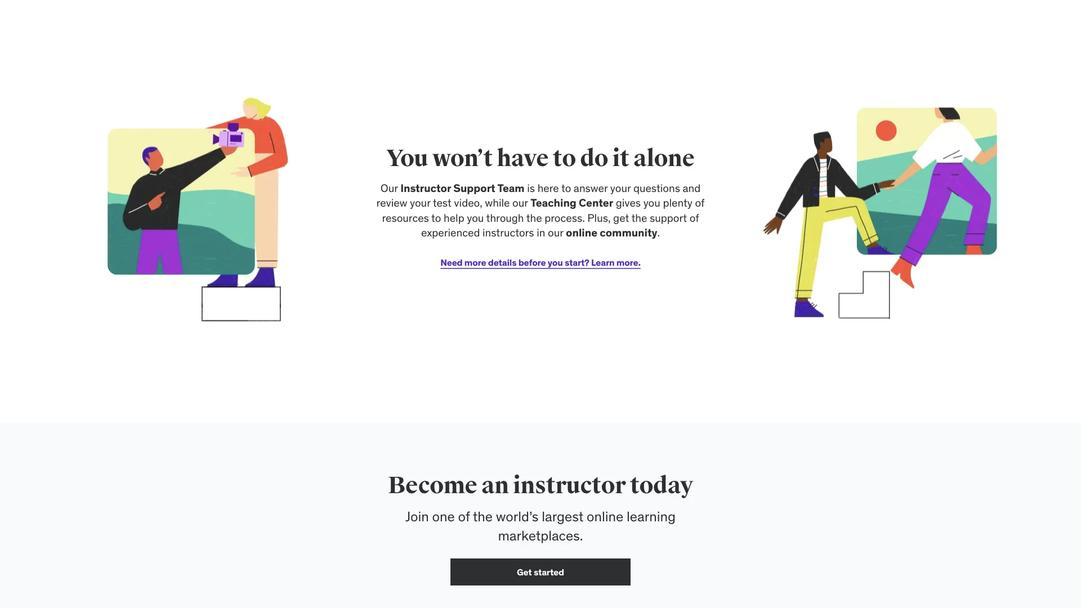 Task type: describe. For each thing, give the bounding box(es) containing it.
answer
[[574, 181, 608, 194]]

our instructor support team
[[380, 181, 525, 194]]

in
[[537, 226, 545, 239]]

help
[[444, 211, 464, 224]]

need more details before you start? learn more.
[[440, 257, 641, 268]]

2 horizontal spatial the
[[631, 211, 647, 224]]

here
[[537, 181, 559, 194]]

today
[[630, 471, 693, 500]]

one
[[432, 508, 455, 525]]

our inside is here to answer your questions and review your test video, while our
[[512, 196, 528, 209]]

gives you plenty of resources to help you through the process. plus, get the support of experienced instructors in our
[[382, 196, 705, 239]]

the inside join one of the world's largest online learning marketplaces.
[[473, 508, 493, 525]]

get
[[613, 211, 629, 224]]

center
[[579, 196, 613, 209]]

you won't have to do it alone
[[387, 144, 694, 173]]

0 vertical spatial of
[[695, 196, 705, 209]]

get
[[517, 566, 532, 578]]

to inside is here to answer your questions and review your test video, while our
[[561, 181, 571, 194]]

process.
[[545, 211, 585, 224]]

of inside join one of the world's largest online learning marketplaces.
[[458, 508, 470, 525]]

have
[[497, 144, 549, 173]]

is
[[527, 181, 535, 194]]

0 vertical spatial online
[[566, 226, 597, 239]]

team
[[497, 181, 525, 194]]

our
[[380, 181, 398, 194]]

get started
[[517, 566, 564, 578]]

started
[[534, 566, 564, 578]]

support
[[650, 211, 687, 224]]

learn
[[591, 257, 615, 268]]

need
[[440, 257, 463, 268]]

teaching
[[530, 196, 576, 209]]

world's
[[496, 508, 539, 525]]

and
[[683, 181, 701, 194]]

details
[[488, 257, 516, 268]]

join
[[405, 508, 429, 525]]

instructor
[[513, 471, 626, 500]]

1 horizontal spatial the
[[526, 211, 542, 224]]

to inside the "gives you plenty of resources to help you through the process. plus, get the support of experienced instructors in our"
[[431, 211, 441, 224]]

0 horizontal spatial your
[[410, 196, 430, 209]]

experienced
[[421, 226, 480, 239]]

an
[[481, 471, 509, 500]]

plenty
[[663, 196, 692, 209]]

test
[[433, 196, 451, 209]]

community
[[600, 226, 657, 239]]



Task type: vqa. For each thing, say whether or not it's contained in the screenshot.
Get started 'link'
yes



Task type: locate. For each thing, give the bounding box(es) containing it.
questions
[[633, 181, 680, 194]]

1 vertical spatial to
[[561, 181, 571, 194]]

before
[[518, 257, 546, 268]]

is here to answer your questions and review your test video, while our
[[376, 181, 701, 209]]

1 vertical spatial your
[[410, 196, 430, 209]]

become
[[388, 471, 477, 500]]

join one of the world's largest online learning marketplaces.
[[405, 508, 676, 544]]

you
[[387, 144, 428, 173]]

you
[[643, 196, 660, 209], [467, 211, 484, 224], [548, 257, 563, 268]]

1 horizontal spatial you
[[548, 257, 563, 268]]

resources
[[382, 211, 429, 224]]

you down questions
[[643, 196, 660, 209]]

to
[[553, 144, 576, 173], [561, 181, 571, 194], [431, 211, 441, 224]]

you inside need more details before you start? learn more. link
[[548, 257, 563, 268]]

.
[[657, 226, 660, 239]]

through
[[486, 211, 524, 224]]

online down process.
[[566, 226, 597, 239]]

1 vertical spatial online
[[587, 508, 623, 525]]

online right largest
[[587, 508, 623, 525]]

0 horizontal spatial the
[[473, 508, 493, 525]]

1 horizontal spatial our
[[548, 226, 563, 239]]

support
[[453, 181, 495, 194]]

plus,
[[587, 211, 611, 224]]

0 vertical spatial our
[[512, 196, 528, 209]]

the down an
[[473, 508, 493, 525]]

the
[[526, 211, 542, 224], [631, 211, 647, 224], [473, 508, 493, 525]]

our inside the "gives you plenty of resources to help you through the process. plus, get the support of experienced instructors in our"
[[548, 226, 563, 239]]

teaching center
[[530, 196, 613, 209]]

1 vertical spatial of
[[690, 211, 699, 224]]

our
[[512, 196, 528, 209], [548, 226, 563, 239]]

start?
[[565, 257, 589, 268]]

the right the get
[[631, 211, 647, 224]]

1 vertical spatial you
[[467, 211, 484, 224]]

of right one
[[458, 508, 470, 525]]

you down the video,
[[467, 211, 484, 224]]

2 vertical spatial of
[[458, 508, 470, 525]]

you left start?
[[548, 257, 563, 268]]

1 horizontal spatial your
[[610, 181, 631, 194]]

alone
[[633, 144, 694, 173]]

our down team
[[512, 196, 528, 209]]

1 vertical spatial our
[[548, 226, 563, 239]]

marketplaces.
[[498, 527, 583, 544]]

more.
[[616, 257, 641, 268]]

of down plenty
[[690, 211, 699, 224]]

of
[[695, 196, 705, 209], [690, 211, 699, 224], [458, 508, 470, 525]]

to left 'do'
[[553, 144, 576, 173]]

review
[[376, 196, 407, 209]]

of down and
[[695, 196, 705, 209]]

0 horizontal spatial you
[[467, 211, 484, 224]]

your up gives
[[610, 181, 631, 194]]

get started link
[[450, 559, 631, 586]]

0 vertical spatial you
[[643, 196, 660, 209]]

the up the in
[[526, 211, 542, 224]]

more
[[464, 257, 486, 268]]

our right the in
[[548, 226, 563, 239]]

instructors
[[483, 226, 534, 239]]

to down test
[[431, 211, 441, 224]]

2 horizontal spatial you
[[643, 196, 660, 209]]

to up 'teaching center'
[[561, 181, 571, 194]]

2 vertical spatial you
[[548, 257, 563, 268]]

2 vertical spatial to
[[431, 211, 441, 224]]

largest
[[542, 508, 583, 525]]

your down instructor
[[410, 196, 430, 209]]

learning
[[627, 508, 676, 525]]

video,
[[454, 196, 482, 209]]

do
[[580, 144, 608, 173]]

0 horizontal spatial our
[[512, 196, 528, 209]]

become an instructor today
[[388, 471, 693, 500]]

need more details before you start? learn more. link
[[440, 249, 641, 276]]

won't
[[432, 144, 493, 173]]

0 vertical spatial to
[[553, 144, 576, 173]]

instructor
[[400, 181, 451, 194]]

online community .
[[566, 226, 660, 239]]

online inside join one of the world's largest online learning marketplaces.
[[587, 508, 623, 525]]

while
[[485, 196, 510, 209]]

your
[[610, 181, 631, 194], [410, 196, 430, 209]]

it
[[612, 144, 629, 173]]

online
[[566, 226, 597, 239], [587, 508, 623, 525]]

gives
[[616, 196, 641, 209]]

0 vertical spatial your
[[610, 181, 631, 194]]



